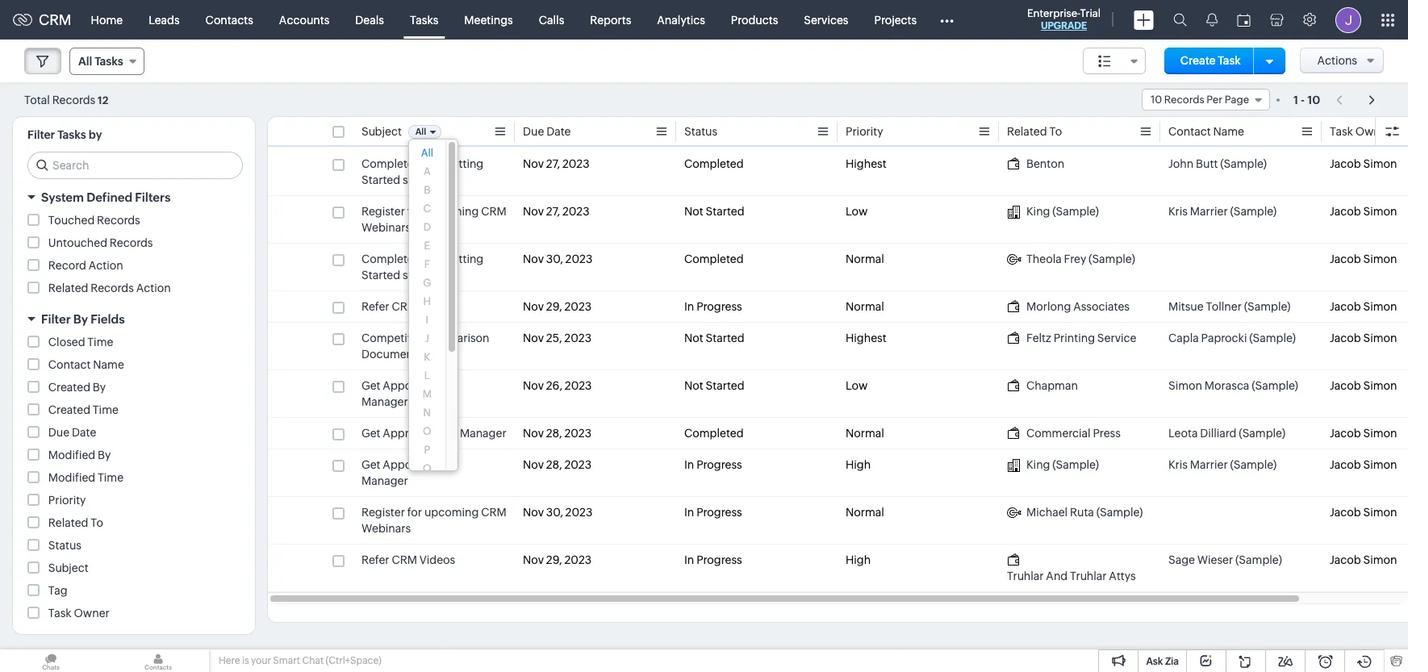 Task type: describe. For each thing, give the bounding box(es) containing it.
signals element
[[1197, 0, 1228, 40]]

28, for get approval from manager
[[546, 427, 562, 440]]

1 horizontal spatial due
[[523, 125, 544, 138]]

filter by fields
[[41, 312, 125, 326]]

sage wieser (sample) link
[[1169, 552, 1282, 568]]

Other Modules field
[[930, 7, 965, 33]]

0 vertical spatial related to
[[1007, 125, 1062, 138]]

sage wieser (sample)
[[1169, 554, 1282, 567]]

simon morasca (sample)
[[1169, 379, 1299, 392]]

leads link
[[136, 0, 193, 39]]

morlong associates
[[1027, 300, 1130, 313]]

2 nov from the top
[[523, 205, 544, 218]]

in for morlong associates
[[684, 300, 694, 313]]

2023 for morlong associates "link"
[[564, 300, 592, 313]]

jacob for morlong associates "link"
[[1330, 300, 1361, 313]]

1 horizontal spatial to
[[1049, 125, 1062, 138]]

search image
[[1173, 13, 1187, 27]]

smart
[[273, 655, 300, 667]]

untouched
[[48, 236, 107, 249]]

apporval for nov 26, 2023
[[383, 379, 431, 392]]

created for created time
[[48, 404, 90, 416]]

progress for michael ruta (sample)
[[697, 506, 742, 519]]

2023 for the benton "link"
[[562, 157, 590, 170]]

1 vertical spatial action
[[136, 282, 171, 295]]

refer crm videos for high
[[362, 554, 455, 567]]

filters
[[135, 190, 171, 204]]

records for untouched
[[110, 236, 153, 249]]

filter tasks by
[[27, 128, 102, 141]]

contacts link
[[193, 0, 266, 39]]

capla paprocki (sample) link
[[1169, 330, 1296, 346]]

highest for not started
[[846, 332, 887, 345]]

p
[[424, 444, 430, 456]]

steps for nov 27, 2023
[[403, 174, 431, 186]]

in for king (sample)
[[684, 458, 694, 471]]

commercial press link
[[1007, 425, 1121, 441]]

enterprise-trial upgrade
[[1027, 7, 1101, 31]]

closed
[[48, 336, 85, 349]]

morlong associates link
[[1007, 299, 1130, 315]]

1
[[1294, 93, 1299, 106]]

highest for completed
[[846, 157, 887, 170]]

manager inside the get approval from manager link
[[460, 427, 507, 440]]

create task button
[[1164, 48, 1257, 74]]

0 horizontal spatial contact
[[48, 358, 91, 371]]

1 vertical spatial subject
[[48, 562, 88, 575]]

created by
[[48, 381, 106, 394]]

Search text field
[[28, 153, 242, 178]]

time for modified time
[[98, 471, 124, 484]]

ruta
[[1070, 506, 1094, 519]]

0 vertical spatial task owner
[[1330, 125, 1391, 138]]

get approval from manager
[[362, 427, 507, 440]]

kris marrier (sample) link for low
[[1169, 203, 1277, 220]]

dilliard
[[1200, 427, 1237, 440]]

associates
[[1074, 300, 1130, 313]]

2 truhlar from the left
[[1070, 570, 1107, 583]]

morasca
[[1205, 379, 1250, 392]]

register for nov 27, 2023
[[362, 205, 405, 218]]

h
[[423, 295, 431, 307]]

nov 29, 2023 for high
[[523, 554, 592, 567]]

1 vertical spatial task
[[1330, 125, 1353, 138]]

feltz
[[1027, 332, 1051, 345]]

0 vertical spatial subject
[[362, 125, 402, 138]]

1 horizontal spatial date
[[546, 125, 571, 138]]

manager for not
[[362, 395, 408, 408]]

records for 10
[[1164, 94, 1205, 106]]

e
[[424, 240, 430, 252]]

1 horizontal spatial 10
[[1308, 93, 1320, 106]]

touched records
[[48, 214, 140, 227]]

analytics link
[[644, 0, 718, 39]]

create task
[[1181, 54, 1241, 67]]

leads
[[149, 13, 180, 26]]

jacob simon for truhlar and truhlar attys "link"
[[1330, 554, 1397, 567]]

0 vertical spatial due date
[[523, 125, 571, 138]]

accounts link
[[266, 0, 342, 39]]

ask
[[1146, 656, 1163, 667]]

chats image
[[0, 650, 102, 672]]

profile image
[[1336, 7, 1362, 33]]

in for truhlar and truhlar attys
[[684, 554, 694, 567]]

register for upcoming crm webinars for nov 30, 2023
[[362, 506, 507, 535]]

leota dilliard (sample) link
[[1169, 425, 1286, 441]]

0 vertical spatial owner
[[1356, 125, 1391, 138]]

record
[[48, 259, 86, 272]]

(sample) inside michael ruta (sample) link
[[1097, 506, 1143, 519]]

chapman
[[1027, 379, 1078, 392]]

8 jacob from the top
[[1330, 458, 1361, 471]]

king for low
[[1027, 205, 1050, 218]]

untouched records
[[48, 236, 153, 249]]

refer crm videos link for high
[[362, 552, 455, 568]]

webinars for nov 27, 2023
[[362, 221, 411, 234]]

(ctrl+space)
[[326, 655, 382, 667]]

products link
[[718, 0, 791, 39]]

(sample) down john butt (sample)
[[1230, 205, 1277, 218]]

0 horizontal spatial to
[[91, 517, 103, 529]]

not for nov 26, 2023
[[684, 379, 703, 392]]

mitsue tollner (sample) link
[[1169, 299, 1291, 315]]

signals image
[[1207, 13, 1218, 27]]

simon for theola frey (sample) link
[[1364, 253, 1397, 266]]

0 horizontal spatial action
[[88, 259, 123, 272]]

by
[[89, 128, 102, 141]]

8 nov from the top
[[523, 458, 544, 471]]

document
[[362, 348, 417, 361]]

1 vertical spatial priority
[[48, 494, 86, 507]]

getting for nov 27, 2023
[[444, 157, 484, 170]]

king (sample) for high
[[1027, 458, 1099, 471]]

products
[[731, 13, 778, 26]]

nov for commercial press link
[[523, 427, 544, 440]]

i
[[426, 314, 429, 326]]

0 vertical spatial tasks
[[410, 13, 438, 26]]

complete crm getting started steps for nov 27, 2023
[[362, 157, 484, 186]]

task inside button
[[1218, 54, 1241, 67]]

mitsue tollner (sample)
[[1169, 300, 1291, 313]]

approval
[[383, 427, 430, 440]]

attys
[[1109, 570, 1136, 583]]

started for for
[[706, 205, 745, 218]]

a b c d e f g h i j k l m n o p q
[[423, 165, 432, 475]]

refer crm videos link for normal
[[362, 299, 455, 315]]

nov 29, 2023 for normal
[[523, 300, 592, 313]]

not for nov 27, 2023
[[684, 205, 703, 218]]

2 from from the top
[[433, 427, 458, 440]]

crm link
[[13, 11, 72, 28]]

in progress for king
[[684, 458, 742, 471]]

nov for michael ruta (sample) link
[[523, 506, 544, 519]]

theola frey (sample) link
[[1007, 251, 1135, 267]]

started for apporval
[[706, 379, 745, 392]]

all tasks
[[78, 55, 123, 68]]

completed for nov 30, 2023
[[684, 253, 744, 266]]

system
[[41, 190, 84, 204]]

per
[[1207, 94, 1223, 106]]

steps for nov 30, 2023
[[403, 269, 431, 282]]

-
[[1301, 93, 1305, 106]]

fields
[[91, 312, 125, 326]]

michael
[[1027, 506, 1068, 519]]

refer for high
[[362, 554, 389, 567]]

1 vertical spatial related
[[48, 282, 88, 295]]

morlong
[[1027, 300, 1071, 313]]

1 truhlar from the left
[[1007, 570, 1044, 583]]

manager for in
[[362, 475, 408, 487]]

benton link
[[1007, 156, 1065, 172]]

contacts image
[[107, 650, 209, 672]]

simon for chapman link
[[1364, 379, 1397, 392]]

theola frey (sample)
[[1027, 253, 1135, 266]]

normal for morlong associates
[[846, 300, 884, 313]]

kris marrier (sample) for high
[[1169, 458, 1277, 471]]

jacob simon for theola frey (sample) link
[[1330, 253, 1397, 266]]

butt
[[1196, 157, 1218, 170]]

0 horizontal spatial contact name
[[48, 358, 124, 371]]

nov 27, 2023 for complete crm getting started steps
[[523, 157, 590, 170]]

not started for nov 25, 2023
[[684, 332, 745, 345]]

2 jacob simon from the top
[[1330, 205, 1397, 218]]

meetings
[[464, 13, 513, 26]]

normal for theola frey (sample)
[[846, 253, 884, 266]]

0 vertical spatial status
[[684, 125, 718, 138]]

king (sample) link for high
[[1007, 457, 1099, 473]]

1 vertical spatial due
[[48, 426, 70, 439]]

create
[[1181, 54, 1216, 67]]

(sample) inside sage wieser (sample) link
[[1236, 554, 1282, 567]]

All Tasks field
[[69, 48, 144, 75]]

webinars for nov 30, 2023
[[362, 522, 411, 535]]

created time
[[48, 404, 119, 416]]

jacob simon for chapman link
[[1330, 379, 1397, 392]]

2 vertical spatial task
[[48, 607, 72, 620]]

nov for the benton "link"
[[523, 157, 544, 170]]

register for upcoming crm webinars for nov 27, 2023
[[362, 205, 507, 234]]

capla paprocki (sample)
[[1169, 332, 1296, 345]]

filter for filter tasks by
[[27, 128, 55, 141]]

total
[[24, 93, 50, 106]]

records for total
[[52, 93, 95, 106]]

n
[[423, 407, 431, 419]]

jacob for chapman link
[[1330, 379, 1361, 392]]

reports link
[[577, 0, 644, 39]]

get apporval from manager for nov 26, 2023
[[362, 379, 458, 408]]

for for nov 27, 2023
[[407, 205, 422, 218]]

defined
[[87, 190, 132, 204]]

0 horizontal spatial name
[[93, 358, 124, 371]]

system defined filters
[[41, 190, 171, 204]]

simon for truhlar and truhlar attys "link"
[[1364, 554, 1397, 567]]

deals link
[[342, 0, 397, 39]]

upgrade
[[1041, 20, 1087, 31]]

tag
[[48, 584, 67, 597]]

by for created
[[93, 381, 106, 394]]

john butt (sample) link
[[1169, 156, 1267, 172]]

progress for truhlar and truhlar attys
[[697, 554, 742, 567]]

0 horizontal spatial status
[[48, 539, 81, 552]]

videos for high
[[420, 554, 455, 567]]

meetings link
[[451, 0, 526, 39]]

0 horizontal spatial date
[[72, 426, 96, 439]]

row group containing complete crm getting started steps
[[268, 148, 1408, 592]]

not started for nov 26, 2023
[[684, 379, 745, 392]]

touched
[[48, 214, 95, 227]]

ask zia
[[1146, 656, 1179, 667]]

closed time
[[48, 336, 113, 349]]

1 vertical spatial due date
[[48, 426, 96, 439]]

size image
[[1098, 54, 1111, 69]]

nov for morlong associates "link"
[[523, 300, 544, 313]]

completed for nov 28, 2023
[[684, 427, 744, 440]]

high for king (sample)
[[846, 458, 871, 471]]

deals
[[355, 13, 384, 26]]

tollner
[[1206, 300, 1242, 313]]

8 jacob simon from the top
[[1330, 458, 1397, 471]]

michael ruta (sample) link
[[1007, 504, 1143, 521]]

(sample) up frey
[[1053, 205, 1099, 218]]

benton
[[1027, 157, 1065, 170]]

nov for feltz printing service link
[[523, 332, 544, 345]]

videos for normal
[[420, 300, 455, 313]]

profile element
[[1326, 0, 1371, 39]]



Task type: locate. For each thing, give the bounding box(es) containing it.
kris down john
[[1169, 205, 1188, 218]]

task owner down actions
[[1330, 125, 1391, 138]]

complete crm getting started steps
[[362, 157, 484, 186], [362, 253, 484, 282]]

2 kris marrier (sample) from the top
[[1169, 458, 1277, 471]]

to down 'modified time'
[[91, 517, 103, 529]]

1 from from the top
[[433, 379, 458, 392]]

action up related records action
[[88, 259, 123, 272]]

related to up the benton "link"
[[1007, 125, 1062, 138]]

services
[[804, 13, 849, 26]]

manager up "approval"
[[362, 395, 408, 408]]

2 nov 28, 2023 from the top
[[523, 458, 592, 471]]

records for touched
[[97, 214, 140, 227]]

get apporval from manager link for nov 28, 2023
[[362, 457, 507, 489]]

time
[[87, 336, 113, 349], [93, 404, 119, 416], [98, 471, 124, 484]]

in progress for morlong
[[684, 300, 742, 313]]

1 horizontal spatial task
[[1218, 54, 1241, 67]]

time for created time
[[93, 404, 119, 416]]

6 jacob from the top
[[1330, 379, 1361, 392]]

name down page
[[1213, 125, 1244, 138]]

1 vertical spatial nov 29, 2023
[[523, 554, 592, 567]]

records down defined
[[97, 214, 140, 227]]

10 jacob from the top
[[1330, 554, 1361, 567]]

2 vertical spatial by
[[98, 449, 111, 462]]

name down closed time
[[93, 358, 124, 371]]

10 jacob simon from the top
[[1330, 554, 1397, 567]]

truhlar and truhlar attys
[[1007, 570, 1136, 583]]

from for not
[[433, 379, 458, 392]]

0 horizontal spatial related to
[[48, 517, 103, 529]]

nov 27, 2023
[[523, 157, 590, 170], [523, 205, 590, 218]]

0 horizontal spatial tasks
[[57, 128, 86, 141]]

contacts
[[205, 13, 253, 26]]

from right "m"
[[433, 379, 458, 392]]

created down created by
[[48, 404, 90, 416]]

manager right 'o'
[[460, 427, 507, 440]]

1 nov 30, 2023 from the top
[[523, 253, 593, 266]]

1 vertical spatial from
[[433, 427, 458, 440]]

calls
[[539, 13, 564, 26]]

2 complete from the top
[[362, 253, 414, 266]]

upcoming
[[424, 205, 479, 218], [424, 506, 479, 519]]

b
[[424, 184, 431, 196]]

0 vertical spatial register for upcoming crm webinars link
[[362, 203, 507, 236]]

2023 for truhlar and truhlar attys "link"
[[564, 554, 592, 567]]

m
[[423, 388, 432, 400]]

frey
[[1064, 253, 1087, 266]]

2023 for commercial press link
[[564, 427, 592, 440]]

1 vertical spatial get apporval from manager link
[[362, 457, 507, 489]]

truhlar left and
[[1007, 570, 1044, 583]]

1 horizontal spatial contact
[[1169, 125, 1211, 138]]

1 vertical spatial register
[[362, 506, 405, 519]]

3 get from the top
[[362, 458, 381, 471]]

kris marrier (sample)
[[1169, 205, 1277, 218], [1169, 458, 1277, 471]]

nov 26, 2023
[[523, 379, 592, 392]]

1 horizontal spatial task owner
[[1330, 125, 1391, 138]]

1 get from the top
[[362, 379, 381, 392]]

1 vertical spatial king
[[1027, 458, 1050, 471]]

2 get from the top
[[362, 427, 381, 440]]

progress for morlong associates
[[697, 300, 742, 313]]

1 webinars from the top
[[362, 221, 411, 234]]

0 vertical spatial 30,
[[546, 253, 563, 266]]

0 vertical spatial highest
[[846, 157, 887, 170]]

1 low from the top
[[846, 205, 868, 218]]

0 vertical spatial action
[[88, 259, 123, 272]]

from for in
[[433, 458, 458, 471]]

kris down leota
[[1169, 458, 1188, 471]]

records down touched records
[[110, 236, 153, 249]]

filter down 'total'
[[27, 128, 55, 141]]

0 vertical spatial modified
[[48, 449, 95, 462]]

0 vertical spatial king
[[1027, 205, 1050, 218]]

for down "approval"
[[407, 506, 422, 519]]

complete crm getting started steps link up c
[[362, 156, 507, 188]]

1 horizontal spatial tasks
[[95, 55, 123, 68]]

1 refer crm videos from the top
[[362, 300, 455, 313]]

jacob simon
[[1330, 157, 1397, 170], [1330, 205, 1397, 218], [1330, 253, 1397, 266], [1330, 300, 1397, 313], [1330, 332, 1397, 345], [1330, 379, 1397, 392], [1330, 427, 1397, 440], [1330, 458, 1397, 471], [1330, 506, 1397, 519], [1330, 554, 1397, 567]]

1 vertical spatial manager
[[460, 427, 507, 440]]

1 vertical spatial for
[[407, 506, 422, 519]]

normal for commercial press
[[846, 427, 884, 440]]

kris for high
[[1169, 458, 1188, 471]]

0 vertical spatial register
[[362, 205, 405, 218]]

7 jacob from the top
[[1330, 427, 1361, 440]]

from
[[433, 379, 458, 392], [433, 427, 458, 440], [433, 458, 458, 471]]

get apporval from manager up "approval"
[[362, 379, 458, 408]]

upcoming down q
[[424, 506, 479, 519]]

1 steps from the top
[[403, 174, 431, 186]]

completed for nov 27, 2023
[[684, 157, 744, 170]]

0 vertical spatial 29,
[[546, 300, 562, 313]]

to
[[1049, 125, 1062, 138], [91, 517, 103, 529]]

1 nov 28, 2023 from the top
[[523, 427, 592, 440]]

6 nov from the top
[[523, 379, 544, 392]]

1 vertical spatial get
[[362, 427, 381, 440]]

0 vertical spatial name
[[1213, 125, 1244, 138]]

2 king (sample) link from the top
[[1007, 457, 1099, 473]]

tasks for all tasks
[[95, 55, 123, 68]]

modified for modified by
[[48, 449, 95, 462]]

1 kris marrier (sample) link from the top
[[1169, 203, 1277, 220]]

related to down 'modified time'
[[48, 517, 103, 529]]

marrier for high
[[1190, 458, 1228, 471]]

1 vertical spatial refer
[[362, 554, 389, 567]]

(sample) inside capla paprocki (sample) link
[[1250, 332, 1296, 345]]

in for michael ruta (sample)
[[684, 506, 694, 519]]

tasks inside field
[[95, 55, 123, 68]]

3 in progress from the top
[[684, 506, 742, 519]]

2 get apporval from manager link from the top
[[362, 457, 507, 489]]

1 horizontal spatial action
[[136, 282, 171, 295]]

not for nov 25, 2023
[[684, 332, 703, 345]]

2 vertical spatial not
[[684, 379, 703, 392]]

2 complete crm getting started steps from the top
[[362, 253, 484, 282]]

contact down closed
[[48, 358, 91, 371]]

register for upcoming crm webinars link up e in the left top of the page
[[362, 203, 507, 236]]

king (sample) link for low
[[1007, 203, 1099, 220]]

0 vertical spatial task
[[1218, 54, 1241, 67]]

getting right a
[[444, 157, 484, 170]]

2 progress from the top
[[697, 458, 742, 471]]

by up created time
[[93, 381, 106, 394]]

filter by fields button
[[13, 305, 255, 333]]

1 not started from the top
[[684, 205, 745, 218]]

0 vertical spatial priority
[[846, 125, 883, 138]]

time down modified by
[[98, 471, 124, 484]]

created
[[48, 381, 90, 394], [48, 404, 90, 416]]

(sample) inside john butt (sample) link
[[1220, 157, 1267, 170]]

commercial
[[1027, 427, 1091, 440]]

records inside field
[[1164, 94, 1205, 106]]

0 vertical spatial time
[[87, 336, 113, 349]]

mitsue
[[1169, 300, 1204, 313]]

1 vertical spatial videos
[[420, 554, 455, 567]]

records left per
[[1164, 94, 1205, 106]]

total records 12
[[24, 93, 108, 106]]

for for nov 30, 2023
[[407, 506, 422, 519]]

(sample) right ruta
[[1097, 506, 1143, 519]]

1 register for upcoming crm webinars link from the top
[[362, 203, 507, 236]]

nov 28, 2023 for get approval from manager
[[523, 427, 592, 440]]

27, for register for upcoming crm webinars
[[546, 205, 560, 218]]

all for all
[[415, 127, 426, 136]]

5 nov from the top
[[523, 332, 544, 345]]

2 completed from the top
[[684, 253, 744, 266]]

2 register from the top
[[362, 506, 405, 519]]

records left 12
[[52, 93, 95, 106]]

nov 30, 2023 for register for upcoming crm webinars
[[523, 506, 593, 519]]

high
[[846, 458, 871, 471], [846, 554, 871, 567]]

time down fields on the top left of page
[[87, 336, 113, 349]]

search element
[[1164, 0, 1197, 40]]

apporval
[[383, 379, 431, 392], [383, 458, 431, 471]]

contact up john
[[1169, 125, 1211, 138]]

action up filter by fields dropdown button
[[136, 282, 171, 295]]

tasks link
[[397, 0, 451, 39]]

related down record
[[48, 282, 88, 295]]

get for not
[[362, 379, 381, 392]]

3 in from the top
[[684, 506, 694, 519]]

get apporval from manager link down p
[[362, 457, 507, 489]]

1 vertical spatial nov 30, 2023
[[523, 506, 593, 519]]

john butt (sample)
[[1169, 157, 1267, 170]]

2 king from the top
[[1027, 458, 1050, 471]]

1 horizontal spatial owner
[[1356, 125, 1391, 138]]

nov 29, 2023
[[523, 300, 592, 313], [523, 554, 592, 567]]

truhlar and truhlar attys link
[[1007, 552, 1152, 584]]

2 steps from the top
[[403, 269, 431, 282]]

25,
[[546, 332, 562, 345]]

29, for normal
[[546, 300, 562, 313]]

complete for nov 30, 2023
[[362, 253, 414, 266]]

10 left per
[[1151, 94, 1162, 106]]

1 get apporval from manager from the top
[[362, 379, 458, 408]]

7 nov from the top
[[523, 427, 544, 440]]

calendar image
[[1237, 13, 1251, 26]]

simon morasca (sample) link
[[1169, 378, 1299, 394]]

0 vertical spatial steps
[[403, 174, 431, 186]]

get apporval from manager link down k
[[362, 378, 507, 410]]

1 horizontal spatial due date
[[523, 125, 571, 138]]

task down tag
[[48, 607, 72, 620]]

30, for complete crm getting started steps
[[546, 253, 563, 266]]

kris marrier (sample) for low
[[1169, 205, 1277, 218]]

complete left the f
[[362, 253, 414, 266]]

kris marrier (sample) link down dilliard
[[1169, 457, 1277, 473]]

complete crm getting started steps for nov 30, 2023
[[362, 253, 484, 282]]

king (sample) link down the benton
[[1007, 203, 1099, 220]]

jacob simon for commercial press link
[[1330, 427, 1397, 440]]

(sample) right frey
[[1089, 253, 1135, 266]]

nov 30, 2023
[[523, 253, 593, 266], [523, 506, 593, 519]]

0 vertical spatial upcoming
[[424, 205, 479, 218]]

2 apporval from the top
[[383, 458, 431, 471]]

1 - 10
[[1294, 93, 1320, 106]]

2 refer from the top
[[362, 554, 389, 567]]

normal for michael ruta (sample)
[[846, 506, 884, 519]]

king (sample) down commercial press link
[[1027, 458, 1099, 471]]

2 low from the top
[[846, 379, 868, 392]]

time down created by
[[93, 404, 119, 416]]

created for created by
[[48, 381, 90, 394]]

kris marrier (sample) down john butt (sample)
[[1169, 205, 1277, 218]]

for left c
[[407, 205, 422, 218]]

3 normal from the top
[[846, 427, 884, 440]]

10 Records Per Page field
[[1142, 89, 1270, 111]]

o
[[423, 425, 431, 437]]

all inside all tasks field
[[78, 55, 92, 68]]

28,
[[546, 427, 562, 440], [546, 458, 562, 471]]

modified for modified time
[[48, 471, 95, 484]]

by inside dropdown button
[[73, 312, 88, 326]]

0 vertical spatial related
[[1007, 125, 1047, 138]]

for
[[407, 205, 422, 218], [407, 506, 422, 519]]

owner down actions
[[1356, 125, 1391, 138]]

your
[[251, 655, 271, 667]]

due
[[523, 125, 544, 138], [48, 426, 70, 439]]

filter inside filter by fields dropdown button
[[41, 312, 71, 326]]

related records action
[[48, 282, 171, 295]]

30,
[[546, 253, 563, 266], [546, 506, 563, 519]]

1 vertical spatial related to
[[48, 517, 103, 529]]

1 nov 29, 2023 from the top
[[523, 300, 592, 313]]

by for filter
[[73, 312, 88, 326]]

2023 for chapman link
[[565, 379, 592, 392]]

upcoming up the d
[[424, 205, 479, 218]]

1 king (sample) link from the top
[[1007, 203, 1099, 220]]

1 horizontal spatial contact name
[[1169, 125, 1244, 138]]

jacob simon for morlong associates "link"
[[1330, 300, 1397, 313]]

kris marrier (sample) link for high
[[1169, 457, 1277, 473]]

1 vertical spatial complete crm getting started steps
[[362, 253, 484, 282]]

task right create
[[1218, 54, 1241, 67]]

by up closed time
[[73, 312, 88, 326]]

task down actions
[[1330, 125, 1353, 138]]

1 horizontal spatial subject
[[362, 125, 402, 138]]

1 vertical spatial 28,
[[546, 458, 562, 471]]

1 highest from the top
[[846, 157, 887, 170]]

time for closed time
[[87, 336, 113, 349]]

3 completed from the top
[[684, 427, 744, 440]]

2 vertical spatial from
[[433, 458, 458, 471]]

jacob simon for the benton "link"
[[1330, 157, 1397, 170]]

nov 30, 2023 for complete crm getting started steps
[[523, 253, 593, 266]]

steps
[[403, 174, 431, 186], [403, 269, 431, 282]]

tasks right the 'deals'
[[410, 13, 438, 26]]

related down 'modified time'
[[48, 517, 88, 529]]

10 right - at top
[[1308, 93, 1320, 106]]

task owner down tag
[[48, 607, 110, 620]]

refer crm videos link
[[362, 299, 455, 315], [362, 552, 455, 568]]

complete crm getting started steps link for nov 27, 2023
[[362, 156, 507, 188]]

upcoming for nov 30, 2023
[[424, 506, 479, 519]]

2 modified from the top
[[48, 471, 95, 484]]

jacob for michael ruta (sample) link
[[1330, 506, 1361, 519]]

(sample) down the commercial press
[[1053, 458, 1099, 471]]

5 jacob simon from the top
[[1330, 332, 1397, 345]]

page
[[1225, 94, 1249, 106]]

2 register for upcoming crm webinars from the top
[[362, 506, 507, 535]]

marrier
[[1190, 205, 1228, 218], [1190, 458, 1228, 471]]

29,
[[546, 300, 562, 313], [546, 554, 562, 567]]

task
[[1218, 54, 1241, 67], [1330, 125, 1353, 138], [48, 607, 72, 620]]

0 vertical spatial refer crm videos link
[[362, 299, 455, 315]]

complete left a
[[362, 157, 414, 170]]

reports
[[590, 13, 631, 26]]

2 vertical spatial time
[[98, 471, 124, 484]]

1 vertical spatial webinars
[[362, 522, 411, 535]]

g
[[423, 277, 431, 289]]

register for upcoming crm webinars down q
[[362, 506, 507, 535]]

1 vertical spatial date
[[72, 426, 96, 439]]

0 vertical spatial getting
[[444, 157, 484, 170]]

complete crm getting started steps down e in the left top of the page
[[362, 253, 484, 282]]

2 29, from the top
[[546, 554, 562, 567]]

1 marrier from the top
[[1190, 205, 1228, 218]]

2 for from the top
[[407, 506, 422, 519]]

register for upcoming crm webinars link for nov 30, 2023
[[362, 504, 507, 537]]

from right q
[[433, 458, 458, 471]]

6 jacob simon from the top
[[1330, 379, 1397, 392]]

0 vertical spatial kris marrier (sample)
[[1169, 205, 1277, 218]]

jacob for truhlar and truhlar attys "link"
[[1330, 554, 1361, 567]]

1 27, from the top
[[546, 157, 560, 170]]

name
[[1213, 125, 1244, 138], [93, 358, 124, 371]]

1 vertical spatial complete
[[362, 253, 414, 266]]

register for nov 30, 2023
[[362, 506, 405, 519]]

michael ruta (sample)
[[1027, 506, 1143, 519]]

3 nov from the top
[[523, 253, 544, 266]]

0 vertical spatial contact name
[[1169, 125, 1244, 138]]

1 vertical spatial refer crm videos link
[[362, 552, 455, 568]]

row group
[[268, 148, 1408, 592]]

9 jacob from the top
[[1330, 506, 1361, 519]]

2 high from the top
[[846, 554, 871, 567]]

1 created from the top
[[48, 381, 90, 394]]

(sample) right tollner
[[1244, 300, 1291, 313]]

0 vertical spatial get apporval from manager link
[[362, 378, 507, 410]]

(sample) right butt
[[1220, 157, 1267, 170]]

0 vertical spatial nov 29, 2023
[[523, 300, 592, 313]]

2 in from the top
[[684, 458, 694, 471]]

2 vertical spatial completed
[[684, 427, 744, 440]]

competitor comparison document
[[362, 332, 490, 361]]

1 complete crm getting started steps from the top
[[362, 157, 484, 186]]

modified by
[[48, 449, 111, 462]]

10
[[1308, 93, 1320, 106], [1151, 94, 1162, 106]]

1 refer crm videos link from the top
[[362, 299, 455, 315]]

0 vertical spatial get apporval from manager
[[362, 379, 458, 408]]

jacob for the benton "link"
[[1330, 157, 1361, 170]]

1 horizontal spatial truhlar
[[1070, 570, 1107, 583]]

king down the benton "link"
[[1027, 205, 1050, 218]]

(sample) inside mitsue tollner (sample) link
[[1244, 300, 1291, 313]]

d
[[423, 221, 431, 233]]

high for truhlar and truhlar attys
[[846, 554, 871, 567]]

2 getting from the top
[[444, 253, 484, 266]]

related up the benton "link"
[[1007, 125, 1047, 138]]

0 vertical spatial 28,
[[546, 427, 562, 440]]

10 inside field
[[1151, 94, 1162, 106]]

1 progress from the top
[[697, 300, 742, 313]]

1 jacob simon from the top
[[1330, 157, 1397, 170]]

4 progress from the top
[[697, 554, 742, 567]]

simon
[[1364, 157, 1397, 170], [1364, 205, 1397, 218], [1364, 253, 1397, 266], [1364, 300, 1397, 313], [1364, 332, 1397, 345], [1169, 379, 1203, 392], [1364, 379, 1397, 392], [1364, 427, 1397, 440], [1364, 458, 1397, 471], [1364, 506, 1397, 519], [1364, 554, 1397, 567]]

3 jacob simon from the top
[[1330, 253, 1397, 266]]

(sample) inside theola frey (sample) link
[[1089, 253, 1135, 266]]

(sample) right wieser
[[1236, 554, 1282, 567]]

3 not started from the top
[[684, 379, 745, 392]]

0 vertical spatial videos
[[420, 300, 455, 313]]

0 vertical spatial marrier
[[1190, 205, 1228, 218]]

2 jacob from the top
[[1330, 205, 1361, 218]]

filter
[[27, 128, 55, 141], [41, 312, 71, 326]]

2 27, from the top
[[546, 205, 560, 218]]

2 upcoming from the top
[[424, 506, 479, 519]]

tasks up 12
[[95, 55, 123, 68]]

get apporval from manager
[[362, 379, 458, 408], [362, 458, 458, 487]]

1 videos from the top
[[420, 300, 455, 313]]

filter for filter by fields
[[41, 312, 71, 326]]

simon for commercial press link
[[1364, 427, 1397, 440]]

0 horizontal spatial due
[[48, 426, 70, 439]]

(sample) inside simon morasca (sample) link
[[1252, 379, 1299, 392]]

1 30, from the top
[[546, 253, 563, 266]]

manager left q
[[362, 475, 408, 487]]

2 vertical spatial manager
[[362, 475, 408, 487]]

king down commercial
[[1027, 458, 1050, 471]]

status
[[684, 125, 718, 138], [48, 539, 81, 552]]

king (sample) for low
[[1027, 205, 1099, 218]]

1 completed from the top
[[684, 157, 744, 170]]

(sample) right morasca
[[1252, 379, 1299, 392]]

register for upcoming crm webinars up e in the left top of the page
[[362, 205, 507, 234]]

7 jacob simon from the top
[[1330, 427, 1397, 440]]

1 vertical spatial kris
[[1169, 458, 1188, 471]]

1 vertical spatial marrier
[[1190, 458, 1228, 471]]

get down document
[[362, 379, 381, 392]]

2 videos from the top
[[420, 554, 455, 567]]

9 jacob simon from the top
[[1330, 506, 1397, 519]]

kris marrier (sample) down dilliard
[[1169, 458, 1277, 471]]

1 getting from the top
[[444, 157, 484, 170]]

complete crm getting started steps up c
[[362, 157, 484, 186]]

apporval for nov 28, 2023
[[383, 458, 431, 471]]

2 nov 30, 2023 from the top
[[523, 506, 593, 519]]

1 vertical spatial owner
[[74, 607, 110, 620]]

press
[[1093, 427, 1121, 440]]

kris marrier (sample) link down john butt (sample)
[[1169, 203, 1277, 220]]

records for related
[[91, 282, 134, 295]]

2 highest from the top
[[846, 332, 887, 345]]

apporval down p
[[383, 458, 431, 471]]

progress for king (sample)
[[697, 458, 742, 471]]

2 refer crm videos link from the top
[[362, 552, 455, 568]]

1 vertical spatial register for upcoming crm webinars link
[[362, 504, 507, 537]]

create menu element
[[1124, 0, 1164, 39]]

0 horizontal spatial priority
[[48, 494, 86, 507]]

1 apporval from the top
[[383, 379, 431, 392]]

1 vertical spatial steps
[[403, 269, 431, 282]]

1 in progress from the top
[[684, 300, 742, 313]]

low for chapman
[[846, 379, 868, 392]]

home link
[[78, 0, 136, 39]]

contact name down closed time
[[48, 358, 124, 371]]

3 from from the top
[[433, 458, 458, 471]]

1 vertical spatial register for upcoming crm webinars
[[362, 506, 507, 535]]

1 29, from the top
[[546, 300, 562, 313]]

videos
[[420, 300, 455, 313], [420, 554, 455, 567]]

1 refer from the top
[[362, 300, 389, 313]]

1 modified from the top
[[48, 449, 95, 462]]

marrier down butt
[[1190, 205, 1228, 218]]

get for in
[[362, 458, 381, 471]]

1 vertical spatial get apporval from manager
[[362, 458, 458, 487]]

4 jacob from the top
[[1330, 300, 1361, 313]]

from right 'o'
[[433, 427, 458, 440]]

0 vertical spatial manager
[[362, 395, 408, 408]]

0 vertical spatial high
[[846, 458, 871, 471]]

commercial press
[[1027, 427, 1121, 440]]

2 king (sample) from the top
[[1027, 458, 1099, 471]]

comparison
[[425, 332, 490, 345]]

projects
[[874, 13, 917, 26]]

2 marrier from the top
[[1190, 458, 1228, 471]]

nov 25, 2023
[[523, 332, 592, 345]]

0 vertical spatial 27,
[[546, 157, 560, 170]]

feltz printing service
[[1027, 332, 1137, 345]]

filter up closed
[[41, 312, 71, 326]]

2 created from the top
[[48, 404, 90, 416]]

simon for morlong associates "link"
[[1364, 300, 1397, 313]]

services link
[[791, 0, 862, 39]]

1 register from the top
[[362, 205, 405, 218]]

all up 'total records 12'
[[78, 55, 92, 68]]

created up created time
[[48, 381, 90, 394]]

complete crm getting started steps link up h
[[362, 251, 507, 283]]

complete crm getting started steps link
[[362, 156, 507, 188], [362, 251, 507, 283]]

3 not from the top
[[684, 379, 703, 392]]

None field
[[1083, 48, 1146, 74]]

and
[[1046, 570, 1068, 583]]

in progress for michael
[[684, 506, 742, 519]]

jacob for theola frey (sample) link
[[1330, 253, 1361, 266]]

10 records per page
[[1151, 94, 1249, 106]]

getting
[[444, 157, 484, 170], [444, 253, 484, 266]]

get left q
[[362, 458, 381, 471]]

1 horizontal spatial name
[[1213, 125, 1244, 138]]

steps up h
[[403, 269, 431, 282]]

1 complete crm getting started steps link from the top
[[362, 156, 507, 188]]

0 vertical spatial register for upcoming crm webinars
[[362, 205, 507, 234]]

task owner
[[1330, 125, 1391, 138], [48, 607, 110, 620]]

2 not started from the top
[[684, 332, 745, 345]]

0 vertical spatial created
[[48, 381, 90, 394]]

modified down modified by
[[48, 471, 95, 484]]

register for upcoming crm webinars link down q
[[362, 504, 507, 537]]

2 vertical spatial related
[[48, 517, 88, 529]]

1 vertical spatial high
[[846, 554, 871, 567]]

0 vertical spatial low
[[846, 205, 868, 218]]

get apporval from manager link for nov 26, 2023
[[362, 378, 507, 410]]

chapman link
[[1007, 378, 1078, 394]]

refer for normal
[[362, 300, 389, 313]]

all for all tasks
[[78, 55, 92, 68]]

all up a
[[415, 127, 426, 136]]

(sample) inside leota dilliard (sample) link
[[1239, 427, 1286, 440]]

2 28, from the top
[[546, 458, 562, 471]]

0 vertical spatial date
[[546, 125, 571, 138]]

get apporval from manager for nov 28, 2023
[[362, 458, 458, 487]]

simon for michael ruta (sample) link
[[1364, 506, 1397, 519]]

create menu image
[[1134, 10, 1154, 29]]

subject
[[362, 125, 402, 138], [48, 562, 88, 575]]

1 for from the top
[[407, 205, 422, 218]]

getting for nov 30, 2023
[[444, 253, 484, 266]]

0 horizontal spatial truhlar
[[1007, 570, 1044, 583]]

competitor
[[362, 332, 422, 345]]

owner up chats image
[[74, 607, 110, 620]]

completed
[[684, 157, 744, 170], [684, 253, 744, 266], [684, 427, 744, 440]]

0 vertical spatial kris
[[1169, 205, 1188, 218]]

1 complete from the top
[[362, 157, 414, 170]]

tasks left by
[[57, 128, 86, 141]]

1 vertical spatial task owner
[[48, 607, 110, 620]]

truhlar right and
[[1070, 570, 1107, 583]]

get left "approval"
[[362, 427, 381, 440]]

1 vertical spatial upcoming
[[424, 506, 479, 519]]

started for comparison
[[706, 332, 745, 345]]

1 vertical spatial by
[[93, 381, 106, 394]]

low for king (sample)
[[846, 205, 868, 218]]

2023
[[562, 157, 590, 170], [562, 205, 590, 218], [565, 253, 593, 266], [564, 300, 592, 313], [564, 332, 592, 345], [565, 379, 592, 392], [564, 427, 592, 440], [564, 458, 592, 471], [565, 506, 593, 519], [564, 554, 592, 567]]

paprocki
[[1201, 332, 1247, 345]]

accounts
[[279, 13, 330, 26]]

modified up 'modified time'
[[48, 449, 95, 462]]

marrier down dilliard
[[1190, 458, 1228, 471]]

records up fields on the top left of page
[[91, 282, 134, 295]]

2 vertical spatial not started
[[684, 379, 745, 392]]

1 jacob from the top
[[1330, 157, 1361, 170]]

contact name down 10 records per page field
[[1169, 125, 1244, 138]]

f
[[424, 258, 430, 270]]

k
[[424, 351, 430, 363]]

1 high from the top
[[846, 458, 871, 471]]

2 vertical spatial tasks
[[57, 128, 86, 141]]

0 vertical spatial contact
[[1169, 125, 1211, 138]]

simon for the benton "link"
[[1364, 157, 1397, 170]]

0 horizontal spatial due date
[[48, 426, 96, 439]]

0 vertical spatial not
[[684, 205, 703, 218]]

1 horizontal spatial related to
[[1007, 125, 1062, 138]]

(sample) down leota dilliard (sample) link
[[1230, 458, 1277, 471]]

(sample) right paprocki
[[1250, 332, 1296, 345]]

king for high
[[1027, 458, 1050, 471]]

apporval up n
[[383, 379, 431, 392]]

nov for theola frey (sample) link
[[523, 253, 544, 266]]

(sample) right dilliard
[[1239, 427, 1286, 440]]

1 in from the top
[[684, 300, 694, 313]]

king (sample) up theola frey (sample) link
[[1027, 205, 1099, 218]]



Task type: vqa. For each thing, say whether or not it's contained in the screenshot.
'Michael'
yes



